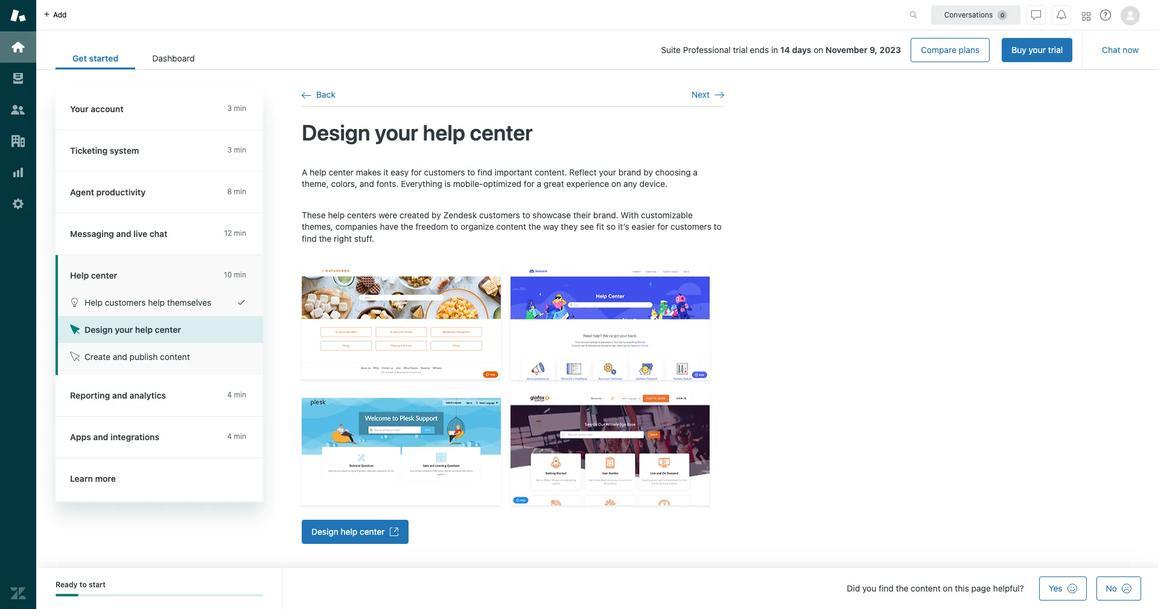 Task type: describe. For each thing, give the bounding box(es) containing it.
find inside a help center makes it easy for customers to find important content. reflect your brand by choosing a theme, colors, and fonts. everything is mobile-optimized for a great experience on any device.
[[478, 167, 493, 177]]

no
[[1106, 584, 1118, 594]]

4 min for analytics
[[227, 391, 246, 400]]

yes button
[[1040, 577, 1087, 601]]

glofox help center built using zendesk. image
[[511, 392, 710, 506]]

dashboard
[[152, 53, 195, 63]]

help inside a help center makes it easy for customers to find important content. reflect your brand by choosing a theme, colors, and fonts. everything is mobile-optimized for a great experience on any device.
[[310, 167, 327, 177]]

the inside footer
[[896, 584, 909, 594]]

zendesk support image
[[10, 8, 26, 24]]

dashboard tab
[[135, 47, 212, 69]]

customizable
[[641, 210, 693, 220]]

plesk help center built using zendesk. image
[[302, 392, 501, 506]]

main element
[[0, 0, 36, 610]]

this
[[955, 584, 970, 594]]

reporting image
[[10, 165, 26, 181]]

3 for system
[[227, 146, 232, 155]]

help for help customers help themselves
[[85, 298, 103, 308]]

system
[[110, 146, 139, 156]]

optimized
[[483, 179, 522, 189]]

your inside a help center makes it easy for customers to find important content. reflect your brand by choosing a theme, colors, and fonts. everything is mobile-optimized for a great experience on any device.
[[599, 167, 616, 177]]

help center heading
[[56, 255, 263, 289]]

choosing
[[656, 167, 691, 177]]

publish
[[130, 352, 158, 362]]

customers inside button
[[105, 298, 146, 308]]

design inside button
[[85, 325, 113, 335]]

footer containing did you find the content on this page helpful?
[[36, 569, 1159, 610]]

integrations
[[111, 432, 159, 443]]

these help centers were created by zendesk customers to showcase their brand. with customizable themes, companies have the freedom to organize content the way they see fit so it's easier for customers to find the right stuff.
[[302, 210, 722, 244]]

reporting and analytics
[[70, 391, 166, 401]]

add
[[53, 10, 67, 19]]

analytics
[[130, 391, 166, 401]]

right
[[334, 234, 352, 244]]

theme,
[[302, 179, 329, 189]]

great
[[544, 179, 564, 189]]

conversations
[[945, 10, 993, 19]]

design inside button
[[312, 527, 339, 537]]

design help center
[[312, 527, 385, 537]]

page
[[972, 584, 991, 594]]

progress-bar progress bar
[[56, 595, 263, 597]]

14
[[781, 45, 790, 55]]

min for your account
[[234, 104, 246, 113]]

and for create and publish content
[[113, 352, 127, 362]]

november
[[826, 45, 868, 55]]

easy
[[391, 167, 409, 177]]

center inside a help center makes it easy for customers to find important content. reflect your brand by choosing a theme, colors, and fonts. everything is mobile-optimized for a great experience on any device.
[[329, 167, 354, 177]]

customers inside a help center makes it easy for customers to find important content. reflect your brand by choosing a theme, colors, and fonts. everything is mobile-optimized for a great experience on any device.
[[424, 167, 465, 177]]

started
[[89, 53, 119, 63]]

stuff.
[[354, 234, 374, 244]]

ends
[[750, 45, 769, 55]]

zendesk image
[[10, 586, 26, 602]]

helpful?
[[994, 584, 1024, 594]]

design help center button
[[302, 520, 409, 544]]

to inside a help center makes it easy for customers to find important content. reflect your brand by choosing a theme, colors, and fonts. everything is mobile-optimized for a great experience on any device.
[[468, 167, 475, 177]]

help inside "these help centers were created by zendesk customers to showcase their brand. with customizable themes, companies have the freedom to organize content the way they see fit so it's easier for customers to find the right stuff."
[[328, 210, 345, 220]]

min for messaging and live chat
[[234, 229, 246, 238]]

help for help center
[[70, 270, 89, 281]]

on inside footer
[[943, 584, 953, 594]]

chat now button
[[1093, 38, 1149, 62]]

0 vertical spatial for
[[411, 167, 422, 177]]

content inside button
[[160, 352, 190, 362]]

colors,
[[331, 179, 357, 189]]

for inside "these help centers were created by zendesk customers to showcase their brand. with customizable themes, companies have the freedom to organize content the way they see fit so it's easier for customers to find the right stuff."
[[658, 222, 669, 232]]

0 horizontal spatial a
[[537, 179, 542, 189]]

add button
[[36, 0, 74, 30]]

agent productivity
[[70, 187, 146, 197]]

so
[[607, 222, 616, 232]]

fit
[[597, 222, 604, 232]]

center inside design your help center button
[[155, 325, 181, 335]]

no button
[[1097, 577, 1142, 601]]

ready to start
[[56, 581, 106, 590]]

customers image
[[10, 102, 26, 118]]

get
[[72, 53, 87, 63]]

notifications image
[[1057, 10, 1067, 20]]

region containing a help center makes it easy for customers to find important content. reflect your brand by choosing a theme, colors, and fonts. everything is mobile-optimized for a great experience on any device.
[[302, 166, 725, 544]]

design your help center inside the content-title region
[[302, 120, 533, 146]]

suite professional trial ends in 14 days on november 9, 2023
[[661, 45, 901, 55]]

back
[[316, 89, 336, 100]]

next
[[692, 89, 710, 100]]

9,
[[870, 45, 878, 55]]

10
[[224, 270, 232, 280]]

10 min
[[224, 270, 246, 280]]

3 min for your account
[[227, 104, 246, 113]]

3 for account
[[227, 104, 232, 113]]

0 vertical spatial on
[[814, 45, 824, 55]]

a help center makes it easy for customers to find important content. reflect your brand by choosing a theme, colors, and fonts. everything is mobile-optimized for a great experience on any device.
[[302, 167, 698, 189]]

buy your trial button
[[1002, 38, 1073, 62]]

the left way
[[529, 222, 541, 232]]

8
[[227, 187, 232, 196]]

messaging
[[70, 229, 114, 239]]

suite
[[661, 45, 681, 55]]

by inside "these help centers were created by zendesk customers to showcase their brand. with customizable themes, companies have the freedom to organize content the way they see fit so it's easier for customers to find the right stuff."
[[432, 210, 441, 220]]

showcase
[[533, 210, 571, 220]]

8 min
[[227, 187, 246, 196]]

get started
[[72, 53, 119, 63]]

button displays agent's chat status as invisible. image
[[1032, 10, 1042, 20]]

0 vertical spatial a
[[693, 167, 698, 177]]

content inside "these help centers were created by zendesk customers to showcase their brand. with customizable themes, companies have the freedom to organize content the way they see fit so it's easier for customers to find the right stuff."
[[497, 222, 526, 232]]

create and publish content button
[[58, 344, 263, 371]]

next button
[[692, 89, 725, 100]]

create and publish content
[[85, 352, 190, 362]]

buy
[[1012, 45, 1027, 55]]

fonts.
[[377, 179, 399, 189]]

learn
[[70, 474, 93, 484]]

any
[[624, 179, 637, 189]]

center inside design help center button
[[360, 527, 385, 537]]

your inside 'button'
[[1029, 45, 1046, 55]]

brand
[[619, 167, 642, 177]]

discord help center built using zendesk. image
[[511, 267, 710, 380]]

ticketing
[[70, 146, 108, 156]]

organize
[[461, 222, 494, 232]]

your inside button
[[115, 325, 133, 335]]

makes
[[356, 167, 381, 177]]

find inside footer
[[879, 584, 894, 594]]

help customers help themselves
[[85, 298, 212, 308]]

easier
[[632, 222, 655, 232]]

center inside help center heading
[[91, 270, 117, 281]]

help inside the content-title region
[[423, 120, 466, 146]]

their
[[574, 210, 591, 220]]

1 horizontal spatial for
[[524, 179, 535, 189]]

it's
[[618, 222, 630, 232]]

you
[[863, 584, 877, 594]]

learn more
[[70, 474, 116, 484]]

conversations button
[[932, 5, 1021, 24]]

by inside a help center makes it easy for customers to find important content. reflect your brand by choosing a theme, colors, and fonts. everything is mobile-optimized for a great experience on any device.
[[644, 167, 653, 177]]

ticketing system
[[70, 146, 139, 156]]

get help image
[[1101, 10, 1112, 21]]

design your help center button
[[58, 316, 263, 344]]



Task type: vqa. For each thing, say whether or not it's contained in the screenshot.


Task type: locate. For each thing, give the bounding box(es) containing it.
your account
[[70, 104, 124, 114]]

by
[[644, 167, 653, 177], [432, 210, 441, 220]]

2 horizontal spatial content
[[911, 584, 941, 594]]

4
[[227, 391, 232, 400], [227, 432, 232, 441]]

design
[[302, 120, 370, 146], [85, 325, 113, 335], [312, 527, 339, 537]]

4 min for integrations
[[227, 432, 246, 441]]

November 9, 2023 text field
[[826, 45, 901, 55]]

2 4 min from the top
[[227, 432, 246, 441]]

were
[[379, 210, 397, 220]]

have
[[380, 222, 399, 232]]

chat now
[[1103, 45, 1139, 55]]

live
[[133, 229, 147, 239]]

customers down 'customizable'
[[671, 222, 712, 232]]

min for help center
[[234, 270, 246, 280]]

2 vertical spatial design
[[312, 527, 339, 537]]

design your help center up "create and publish content"
[[85, 325, 181, 335]]

did you find the content on this page helpful?
[[847, 584, 1024, 594]]

2 vertical spatial for
[[658, 222, 669, 232]]

yes
[[1049, 584, 1063, 594]]

7 min from the top
[[234, 432, 246, 441]]

design your help center inside button
[[85, 325, 181, 335]]

and left analytics
[[112, 391, 127, 401]]

and
[[360, 179, 374, 189], [116, 229, 131, 239], [113, 352, 127, 362], [112, 391, 127, 401], [93, 432, 108, 443]]

design inside the content-title region
[[302, 120, 370, 146]]

0 vertical spatial design
[[302, 120, 370, 146]]

customers down help center
[[105, 298, 146, 308]]

content-title region
[[302, 119, 725, 147]]

for up everything
[[411, 167, 422, 177]]

design your help center
[[302, 120, 533, 146], [85, 325, 181, 335]]

section containing suite professional trial ends in
[[221, 38, 1073, 62]]

help inside button
[[85, 298, 103, 308]]

0 horizontal spatial design your help center
[[85, 325, 181, 335]]

a
[[302, 167, 307, 177]]

zendesk products image
[[1083, 12, 1091, 20]]

1 3 from the top
[[227, 104, 232, 113]]

1 vertical spatial design your help center
[[85, 325, 181, 335]]

admin image
[[10, 196, 26, 212]]

content right organize
[[497, 222, 526, 232]]

your left "brand"
[[599, 167, 616, 177]]

help center
[[70, 270, 117, 281]]

tab list containing get started
[[56, 47, 212, 69]]

and down makes
[[360, 179, 374, 189]]

2 vertical spatial content
[[911, 584, 941, 594]]

content down design your help center button
[[160, 352, 190, 362]]

brand.
[[594, 210, 619, 220]]

in
[[772, 45, 778, 55]]

content.
[[535, 167, 567, 177]]

0 vertical spatial 4 min
[[227, 391, 246, 400]]

help inside button
[[135, 325, 153, 335]]

a right choosing
[[693, 167, 698, 177]]

customers
[[424, 167, 465, 177], [479, 210, 520, 220], [671, 222, 712, 232], [105, 298, 146, 308]]

created
[[400, 210, 429, 220]]

1 horizontal spatial on
[[814, 45, 824, 55]]

find
[[478, 167, 493, 177], [302, 234, 317, 244], [879, 584, 894, 594]]

help customers help themselves button
[[58, 289, 263, 316]]

for down 'customizable'
[[658, 222, 669, 232]]

2 horizontal spatial for
[[658, 222, 669, 232]]

customers up organize
[[479, 210, 520, 220]]

more
[[95, 474, 116, 484]]

days
[[793, 45, 812, 55]]

min
[[234, 104, 246, 113], [234, 146, 246, 155], [234, 187, 246, 196], [234, 229, 246, 238], [234, 270, 246, 280], [234, 391, 246, 400], [234, 432, 246, 441]]

compare
[[921, 45, 957, 55]]

the down themes,
[[319, 234, 332, 244]]

your right buy
[[1029, 45, 1046, 55]]

12 min
[[224, 229, 246, 238]]

is
[[445, 179, 451, 189]]

your up "create and publish content"
[[115, 325, 133, 335]]

the right you
[[896, 584, 909, 594]]

1 vertical spatial 4 min
[[227, 432, 246, 441]]

2 min from the top
[[234, 146, 246, 155]]

0 vertical spatial find
[[478, 167, 493, 177]]

themselves
[[167, 298, 212, 308]]

2 vertical spatial find
[[879, 584, 894, 594]]

region
[[302, 166, 725, 544]]

1 horizontal spatial trial
[[1049, 45, 1063, 55]]

center inside the content-title region
[[470, 120, 533, 146]]

and right create
[[113, 352, 127, 362]]

ready
[[56, 581, 78, 590]]

1 4 min from the top
[[227, 391, 246, 400]]

compare plans
[[921, 45, 980, 55]]

get started image
[[10, 39, 26, 55]]

find right you
[[879, 584, 894, 594]]

agent
[[70, 187, 94, 197]]

zendesk
[[443, 210, 477, 220]]

2023
[[880, 45, 901, 55]]

0 vertical spatial help
[[70, 270, 89, 281]]

1 vertical spatial content
[[160, 352, 190, 362]]

4 for reporting and analytics
[[227, 391, 232, 400]]

find up mobile-
[[478, 167, 493, 177]]

chat
[[1103, 45, 1121, 55]]

organizations image
[[10, 133, 26, 149]]

2 3 from the top
[[227, 146, 232, 155]]

and left live
[[116, 229, 131, 239]]

important
[[495, 167, 533, 177]]

and inside a help center makes it easy for customers to find important content. reflect your brand by choosing a theme, colors, and fonts. everything is mobile-optimized for a great experience on any device.
[[360, 179, 374, 189]]

1 vertical spatial for
[[524, 179, 535, 189]]

help inside heading
[[70, 270, 89, 281]]

with
[[621, 210, 639, 220]]

2 4 from the top
[[227, 432, 232, 441]]

4 for apps and integrations
[[227, 432, 232, 441]]

progress bar image
[[56, 595, 79, 597]]

professional
[[683, 45, 731, 55]]

content left this
[[911, 584, 941, 594]]

tab list
[[56, 47, 212, 69]]

see
[[580, 222, 594, 232]]

reflect
[[569, 167, 597, 177]]

0 horizontal spatial for
[[411, 167, 422, 177]]

start
[[89, 581, 106, 590]]

help down messaging
[[70, 270, 89, 281]]

help
[[70, 270, 89, 281], [85, 298, 103, 308]]

a left great
[[537, 179, 542, 189]]

12
[[224, 229, 232, 238]]

and inside button
[[113, 352, 127, 362]]

1 horizontal spatial content
[[497, 222, 526, 232]]

content inside footer
[[911, 584, 941, 594]]

0 horizontal spatial trial
[[733, 45, 748, 55]]

0 vertical spatial by
[[644, 167, 653, 177]]

now
[[1123, 45, 1139, 55]]

6 min from the top
[[234, 391, 246, 400]]

find inside "these help centers were created by zendesk customers to showcase their brand. with customizable themes, companies have the freedom to organize content the way they see fit so it's easier for customers to find the right stuff."
[[302, 234, 317, 244]]

it
[[384, 167, 389, 177]]

trial inside 'button'
[[1049, 45, 1063, 55]]

plans
[[959, 45, 980, 55]]

1 vertical spatial design
[[85, 325, 113, 335]]

device.
[[640, 179, 668, 189]]

on left any
[[612, 179, 621, 189]]

and for reporting and analytics
[[112, 391, 127, 401]]

and for messaging and live chat
[[116, 229, 131, 239]]

2 vertical spatial on
[[943, 584, 953, 594]]

0 horizontal spatial find
[[302, 234, 317, 244]]

1 4 from the top
[[227, 391, 232, 400]]

1 horizontal spatial a
[[693, 167, 698, 177]]

centers
[[347, 210, 376, 220]]

2 3 min from the top
[[227, 146, 246, 155]]

your up easy
[[375, 120, 418, 146]]

by up 'device.'
[[644, 167, 653, 177]]

section
[[221, 38, 1073, 62]]

1 min from the top
[[234, 104, 246, 113]]

footer
[[36, 569, 1159, 610]]

and right apps
[[93, 432, 108, 443]]

and for apps and integrations
[[93, 432, 108, 443]]

create
[[85, 352, 110, 362]]

trial for professional
[[733, 45, 748, 55]]

on inside a help center makes it easy for customers to find important content. reflect your brand by choosing a theme, colors, and fonts. everything is mobile-optimized for a great experience on any device.
[[612, 179, 621, 189]]

help down help center
[[85, 298, 103, 308]]

min inside help center heading
[[234, 270, 246, 280]]

min for ticketing system
[[234, 146, 246, 155]]

1 vertical spatial by
[[432, 210, 441, 220]]

2 horizontal spatial on
[[943, 584, 953, 594]]

1 vertical spatial a
[[537, 179, 542, 189]]

they
[[561, 222, 578, 232]]

experience
[[567, 179, 609, 189]]

0 vertical spatial 4
[[227, 391, 232, 400]]

min for agent productivity
[[234, 187, 246, 196]]

1 3 min from the top
[[227, 104, 246, 113]]

to
[[468, 167, 475, 177], [523, 210, 530, 220], [451, 222, 459, 232], [714, 222, 722, 232], [80, 581, 87, 590]]

account
[[91, 104, 124, 114]]

0 horizontal spatial by
[[432, 210, 441, 220]]

1 horizontal spatial find
[[478, 167, 493, 177]]

your inside the content-title region
[[375, 120, 418, 146]]

themes,
[[302, 222, 333, 232]]

productivity
[[96, 187, 146, 197]]

for down important
[[524, 179, 535, 189]]

on right the days
[[814, 45, 824, 55]]

way
[[544, 222, 559, 232]]

0 vertical spatial 3
[[227, 104, 232, 113]]

by up freedom
[[432, 210, 441, 220]]

customers up is
[[424, 167, 465, 177]]

trial down the notifications image
[[1049, 45, 1063, 55]]

messaging and live chat
[[70, 229, 167, 239]]

on left this
[[943, 584, 953, 594]]

buy your trial
[[1012, 45, 1063, 55]]

content
[[497, 222, 526, 232], [160, 352, 190, 362], [911, 584, 941, 594]]

min for reporting and analytics
[[234, 391, 246, 400]]

3
[[227, 104, 232, 113], [227, 146, 232, 155]]

1 vertical spatial 3
[[227, 146, 232, 155]]

center
[[470, 120, 533, 146], [329, 167, 354, 177], [91, 270, 117, 281], [155, 325, 181, 335], [360, 527, 385, 537]]

1 trial from the left
[[733, 45, 748, 55]]

3 min from the top
[[234, 187, 246, 196]]

1 vertical spatial help
[[85, 298, 103, 308]]

learn more button
[[56, 459, 261, 500]]

naturebox help center built using zendesk. image
[[302, 267, 501, 380]]

0 vertical spatial content
[[497, 222, 526, 232]]

chat
[[150, 229, 167, 239]]

5 min from the top
[[234, 270, 246, 280]]

the down created
[[401, 222, 413, 232]]

3 min for ticketing system
[[227, 146, 246, 155]]

trial left ends
[[733, 45, 748, 55]]

1 vertical spatial find
[[302, 234, 317, 244]]

trial for your
[[1049, 45, 1063, 55]]

these
[[302, 210, 326, 220]]

2 trial from the left
[[1049, 45, 1063, 55]]

find down themes,
[[302, 234, 317, 244]]

1 horizontal spatial design your help center
[[302, 120, 533, 146]]

4 min from the top
[[234, 229, 246, 238]]

1 vertical spatial 3 min
[[227, 146, 246, 155]]

0 horizontal spatial on
[[612, 179, 621, 189]]

2 horizontal spatial find
[[879, 584, 894, 594]]

0 horizontal spatial content
[[160, 352, 190, 362]]

views image
[[10, 71, 26, 86]]

companies
[[336, 222, 378, 232]]

to inside footer
[[80, 581, 87, 590]]

0 vertical spatial design your help center
[[302, 120, 533, 146]]

1 vertical spatial 4
[[227, 432, 232, 441]]

1 horizontal spatial by
[[644, 167, 653, 177]]

min for apps and integrations
[[234, 432, 246, 441]]

0 vertical spatial 3 min
[[227, 104, 246, 113]]

back button
[[302, 89, 336, 100]]

design your help center up easy
[[302, 120, 533, 146]]

1 vertical spatial on
[[612, 179, 621, 189]]



